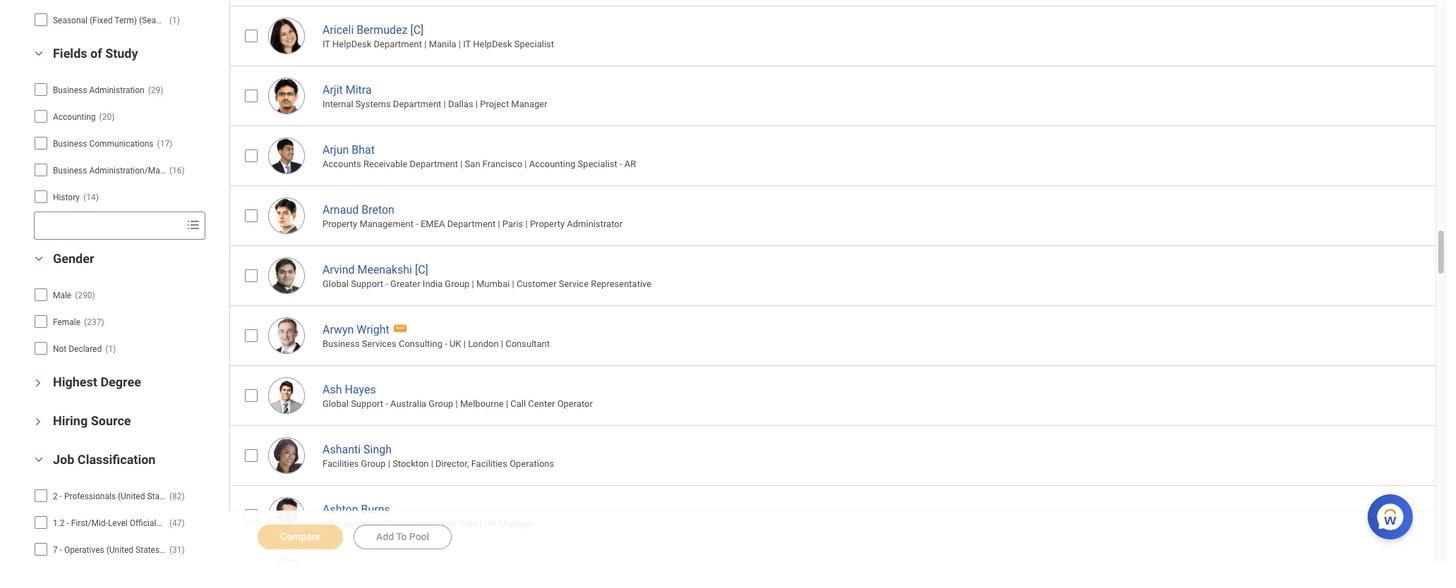 Task type: describe. For each thing, give the bounding box(es) containing it.
ashanti singh link
[[323, 440, 392, 457]]

emea
[[421, 219, 445, 230]]

uk
[[450, 339, 462, 350]]

mumbai
[[477, 279, 510, 290]]

arvind meenakshi [c] list item
[[230, 246, 1447, 306]]

arjun
[[323, 143, 349, 157]]

bhat
[[352, 143, 375, 157]]

accounts receivable department   |   san francisco   |   accounting specialist - ar
[[323, 159, 637, 170]]

2 helpdesk from the left
[[473, 39, 512, 50]]

fields of study button
[[53, 46, 138, 61]]

fields
[[53, 46, 87, 61]]

hiring
[[53, 414, 88, 429]]

business administration
[[53, 86, 145, 95]]

arwyn wright list item
[[230, 306, 1447, 366]]

it helpdesk department   |   manila   |   it helpdesk specialist
[[323, 39, 554, 50]]

| right london
[[501, 339, 504, 350]]

specialist for ariceli bermudez [c]
[[515, 39, 554, 50]]

business communications
[[53, 139, 154, 149]]

arjit mitra link
[[323, 80, 372, 97]]

project
[[480, 99, 509, 110]]

(14)
[[83, 193, 99, 203]]

- for meenakshi
[[386, 279, 388, 290]]

arvind meenakshi [c] link
[[323, 260, 428, 277]]

(29)
[[148, 86, 163, 95]]

classification
[[78, 453, 156, 468]]

(16)
[[169, 166, 185, 176]]

(fixed
[[90, 16, 113, 26]]

arvind meenakshi [c]
[[323, 263, 428, 277]]

hiring source button
[[53, 414, 131, 429]]

specialist for arjun bhat
[[578, 159, 618, 170]]

| left the 'mumbai'
[[472, 279, 474, 290]]

gender tree
[[34, 283, 205, 361]]

term)
[[115, 16, 137, 26]]

department for mitra
[[393, 99, 442, 110]]

operations inside ashanti singh list item
[[510, 459, 555, 470]]

job classification button
[[53, 453, 156, 468]]

job
[[53, 453, 74, 468]]

fields of study tree
[[34, 78, 205, 240]]

department for burns
[[384, 519, 432, 530]]

| right the 'mumbai'
[[512, 279, 515, 290]]

not
[[53, 345, 67, 355]]

highest degree button
[[53, 375, 141, 390]]

hr operations department   |   new york   |   hr manager
[[323, 519, 535, 530]]

chevron down image for highest degree
[[33, 375, 43, 392]]

management
[[360, 219, 414, 230]]

arjit mitra
[[323, 83, 372, 97]]

center
[[528, 399, 555, 410]]

source
[[91, 414, 131, 429]]

(1) for not declared
[[105, 345, 116, 355]]

wright
[[357, 323, 390, 337]]

arnaud
[[323, 203, 359, 217]]

india
[[423, 279, 443, 290]]

meenakshi
[[358, 263, 412, 277]]

(1) for seasonal (fixed term) (seasonal)
[[169, 16, 180, 26]]

ashanti singh
[[323, 443, 392, 457]]

(17)
[[157, 139, 173, 149]]

job classification
[[53, 453, 156, 468]]

group inside the arvind meenakshi [c] list item
[[445, 279, 470, 290]]

business services consulting - uk   |   london   |   consultant
[[323, 339, 550, 350]]

arjun bhat link
[[323, 140, 375, 157]]

business for business services consulting - uk   |   london   |   consultant
[[323, 339, 360, 350]]

2 property from the left
[[530, 219, 565, 230]]

| right 'uk'
[[464, 339, 466, 350]]

service
[[559, 279, 589, 290]]

san
[[465, 159, 481, 170]]

| right dallas
[[476, 99, 478, 110]]

prompts image
[[185, 217, 202, 234]]

director,
[[436, 459, 469, 470]]

paris
[[503, 219, 524, 230]]

communications
[[89, 139, 154, 149]]

[c] for ariceli bermudez [c]
[[411, 23, 424, 37]]

highest degree
[[53, 375, 141, 390]]

operator
[[558, 399, 593, 410]]

greater
[[391, 279, 421, 290]]

ashanti
[[323, 443, 361, 457]]

seasonal
[[53, 16, 88, 26]]

2 facilities from the left
[[471, 459, 508, 470]]

| left director,
[[431, 459, 434, 470]]

singh
[[364, 443, 392, 457]]

breton
[[362, 203, 395, 217]]

highest
[[53, 375, 97, 390]]

ariceli bermudez [c] list item
[[230, 5, 1447, 65]]

(20)
[[99, 112, 115, 122]]

1 hr from the left
[[323, 519, 335, 530]]

- inside arjun bhat list item
[[620, 159, 623, 170]]

history
[[53, 193, 80, 203]]

(82)
[[169, 492, 185, 502]]

of
[[90, 46, 102, 61]]

new
[[439, 519, 457, 530]]

accounting inside arjun bhat list item
[[529, 159, 576, 170]]

global support - greater india group   |   mumbai   |   customer service representative
[[323, 279, 652, 290]]

dallas
[[448, 99, 474, 110]]

operations inside 'ashton burns' list item
[[337, 519, 382, 530]]

ashanti singh list item
[[230, 426, 1447, 486]]

ashton burns
[[323, 503, 390, 517]]

ash hayes list item
[[230, 366, 1447, 426]]

administrator
[[567, 219, 623, 230]]

internal systems department   |   dallas   |   project manager
[[323, 99, 548, 110]]

hayes
[[345, 383, 376, 397]]

fields of study
[[53, 46, 138, 61]]

| left melbourne at left
[[456, 399, 458, 410]]

business for business administration/management
[[53, 166, 87, 176]]

global for arvind
[[323, 279, 349, 290]]

| right manila
[[459, 39, 461, 50]]

| left manila
[[425, 39, 427, 50]]

| right "francisco"
[[525, 159, 527, 170]]

receivable
[[364, 159, 408, 170]]



Task type: locate. For each thing, give the bounding box(es) containing it.
1 horizontal spatial accounting
[[529, 159, 576, 170]]

(1) right the term)
[[169, 16, 180, 26]]

- left australia at the bottom
[[386, 399, 388, 410]]

global down ash
[[323, 399, 349, 410]]

francisco
[[483, 159, 523, 170]]

business inside arwyn wright list item
[[323, 339, 360, 350]]

business left the communications
[[53, 139, 87, 149]]

- inside arnaud breton list item
[[416, 219, 419, 230]]

1 vertical spatial manager
[[499, 519, 535, 530]]

(1) right declared
[[105, 345, 116, 355]]

arnaud breton list item
[[230, 186, 1447, 246]]

it
[[323, 39, 330, 50], [463, 39, 471, 50]]

chevron down image for job classification
[[30, 456, 47, 465]]

0 horizontal spatial hr
[[323, 519, 335, 530]]

0 horizontal spatial helpdesk
[[333, 39, 372, 50]]

[c] for arvind meenakshi [c]
[[415, 263, 428, 277]]

manager
[[512, 99, 548, 110], [499, 519, 535, 530]]

1 vertical spatial global
[[323, 399, 349, 410]]

study
[[105, 46, 138, 61]]

ash hayes
[[323, 383, 376, 397]]

business for business administration
[[53, 86, 87, 95]]

0 vertical spatial manager
[[512, 99, 548, 110]]

0 vertical spatial group
[[445, 279, 470, 290]]

property right paris
[[530, 219, 565, 230]]

- inside ash hayes list item
[[386, 399, 388, 410]]

0 horizontal spatial accounting
[[53, 112, 96, 122]]

1 support from the top
[[351, 279, 383, 290]]

ash hayes link
[[323, 380, 376, 397]]

global inside ash hayes list item
[[323, 399, 349, 410]]

accounting
[[53, 112, 96, 122], [529, 159, 576, 170]]

group right australia at the bottom
[[429, 399, 454, 410]]

administration
[[89, 86, 145, 95]]

melbourne
[[460, 399, 504, 410]]

- inside arwyn wright list item
[[445, 339, 448, 350]]

burns
[[361, 503, 390, 517]]

chevron down image left job
[[30, 456, 47, 465]]

0 vertical spatial global
[[323, 279, 349, 290]]

it down the ariceli
[[323, 39, 330, 50]]

- down meenakshi
[[386, 279, 388, 290]]

gender button
[[53, 251, 94, 266]]

- left 'uk'
[[445, 339, 448, 350]]

(1) inside gender tree
[[105, 345, 116, 355]]

chevron down image
[[30, 49, 47, 59], [30, 254, 47, 264], [33, 375, 43, 392], [33, 414, 43, 431], [30, 456, 47, 465]]

global down arvind
[[323, 279, 349, 290]]

business down arwyn
[[323, 339, 360, 350]]

facilities down 'ashanti'
[[323, 459, 359, 470]]

1 vertical spatial specialist
[[578, 159, 618, 170]]

business for business communications
[[53, 139, 87, 149]]

0 horizontal spatial (1)
[[105, 345, 116, 355]]

group
[[445, 279, 470, 290], [429, 399, 454, 410], [361, 459, 386, 470]]

- for hayes
[[386, 399, 388, 410]]

department right emea
[[448, 219, 496, 230]]

accounting left (20)
[[53, 112, 96, 122]]

internal
[[323, 99, 354, 110]]

0 horizontal spatial specialist
[[515, 39, 554, 50]]

department inside ariceli bermudez [c] list item
[[374, 39, 422, 50]]

global inside the arvind meenakshi [c] list item
[[323, 279, 349, 290]]

business down the fields
[[53, 86, 87, 95]]

group down singh
[[361, 459, 386, 470]]

2 hr from the left
[[485, 519, 497, 530]]

arjun bhat
[[323, 143, 375, 157]]

seasonal (fixed term) (seasonal)
[[53, 16, 180, 26]]

facilities right director,
[[471, 459, 508, 470]]

group inside ashanti singh list item
[[361, 459, 386, 470]]

0 vertical spatial [c]
[[411, 23, 424, 37]]

1 vertical spatial [c]
[[415, 263, 428, 277]]

chevron down image inside job classification group
[[30, 456, 47, 465]]

mitra
[[346, 83, 372, 97]]

2 global from the top
[[323, 399, 349, 410]]

chevron down image inside gender group
[[30, 254, 47, 264]]

- left ar
[[620, 159, 623, 170]]

london
[[468, 339, 499, 350]]

york
[[460, 519, 478, 530]]

not declared
[[53, 345, 102, 355]]

job classification tree
[[34, 485, 205, 563]]

property down arnaud
[[323, 219, 357, 230]]

| down singh
[[388, 459, 390, 470]]

(290)
[[75, 291, 95, 301]]

1 helpdesk from the left
[[333, 39, 372, 50]]

- left emea
[[416, 219, 419, 230]]

2 support from the top
[[351, 399, 383, 410]]

1 horizontal spatial it
[[463, 39, 471, 50]]

manager right project
[[512, 99, 548, 110]]

operations down center
[[510, 459, 555, 470]]

hr
[[323, 519, 335, 530], [485, 519, 497, 530]]

department left dallas
[[393, 99, 442, 110]]

representative
[[591, 279, 652, 290]]

degree
[[101, 375, 141, 390]]

property
[[323, 219, 357, 230], [530, 219, 565, 230]]

chevron down image for fields of study
[[30, 49, 47, 59]]

fields of study group
[[25, 45, 222, 240]]

- inside the arvind meenakshi [c] list item
[[386, 279, 388, 290]]

support inside the arvind meenakshi [c] list item
[[351, 279, 383, 290]]

(237)
[[84, 318, 104, 328]]

global for ash
[[323, 399, 349, 410]]

manager right york
[[499, 519, 535, 530]]

2 it from the left
[[463, 39, 471, 50]]

arwyn wright link
[[323, 320, 390, 337]]

department left san
[[410, 159, 458, 170]]

1 it from the left
[[323, 39, 330, 50]]

| left 'new'
[[435, 519, 437, 530]]

ariceli bermudez [c]
[[323, 23, 424, 37]]

department down bermudez at the top left of page
[[374, 39, 422, 50]]

1 vertical spatial group
[[429, 399, 454, 410]]

- for breton
[[416, 219, 419, 230]]

support for hayes
[[351, 399, 383, 410]]

1 property from the left
[[323, 219, 357, 230]]

chevron down image left hiring
[[33, 414, 43, 431]]

0 horizontal spatial facilities
[[323, 459, 359, 470]]

support down hayes at the bottom left of the page
[[351, 399, 383, 410]]

arjit
[[323, 83, 343, 97]]

specialist inside ariceli bermudez [c] list item
[[515, 39, 554, 50]]

global support - australia group   |   melbourne   |   call center operator
[[323, 399, 593, 410]]

facilities group   |   stockton   |   director, facilities operations
[[323, 459, 555, 470]]

0 horizontal spatial operations
[[337, 519, 382, 530]]

arvind
[[323, 263, 355, 277]]

arnaud breton link
[[323, 200, 395, 217]]

manila
[[429, 39, 457, 50]]

accounting inside the "fields of study" tree
[[53, 112, 96, 122]]

it right manila
[[463, 39, 471, 50]]

department inside arjit mitra list item
[[393, 99, 442, 110]]

(1)
[[169, 16, 180, 26], [105, 345, 116, 355]]

| left paris
[[498, 219, 500, 230]]

0 vertical spatial support
[[351, 279, 383, 290]]

job classification group
[[25, 452, 222, 563]]

helpdesk down the ariceli
[[333, 39, 372, 50]]

department for bermudez
[[374, 39, 422, 50]]

Search field
[[35, 213, 181, 239]]

ar
[[625, 159, 637, 170]]

| right york
[[480, 519, 482, 530]]

0 vertical spatial (1)
[[169, 16, 180, 26]]

helpdesk right manila
[[473, 39, 512, 50]]

gender
[[53, 251, 94, 266]]

ashton burns link
[[323, 500, 390, 517]]

arwyn
[[323, 323, 354, 337]]

hr down ashton
[[323, 519, 335, 530]]

(seasonal)
[[139, 16, 180, 26]]

consultant
[[506, 339, 550, 350]]

| right paris
[[526, 219, 528, 230]]

1 facilities from the left
[[323, 459, 359, 470]]

operations down the ashton burns
[[337, 519, 382, 530]]

(31)
[[169, 546, 185, 556]]

1 vertical spatial operations
[[337, 519, 382, 530]]

accounting right "francisco"
[[529, 159, 576, 170]]

accounts
[[323, 159, 361, 170]]

chevron down image left the fields
[[30, 49, 47, 59]]

0 vertical spatial accounting
[[53, 112, 96, 122]]

declared
[[69, 345, 102, 355]]

1 horizontal spatial helpdesk
[[473, 39, 512, 50]]

ariceli bermudez [c] link
[[323, 20, 424, 37]]

department for bhat
[[410, 159, 458, 170]]

services
[[362, 339, 397, 350]]

systems
[[356, 99, 391, 110]]

chevron down image for gender
[[30, 254, 47, 264]]

arjit mitra list item
[[230, 65, 1447, 126]]

australia
[[391, 399, 427, 410]]

department inside arnaud breton list item
[[448, 219, 496, 230]]

manager inside 'ashton burns' list item
[[499, 519, 535, 530]]

male
[[53, 291, 71, 301]]

group right india
[[445, 279, 470, 290]]

0 vertical spatial operations
[[510, 459, 555, 470]]

hr right york
[[485, 519, 497, 530]]

global
[[323, 279, 349, 290], [323, 399, 349, 410]]

1 horizontal spatial specialist
[[578, 159, 618, 170]]

department inside 'ashton burns' list item
[[384, 519, 432, 530]]

gender group
[[25, 251, 222, 364]]

support inside ash hayes list item
[[351, 399, 383, 410]]

0 horizontal spatial property
[[323, 219, 357, 230]]

chevron down image for hiring source
[[33, 414, 43, 431]]

call
[[511, 399, 526, 410]]

bermudez
[[357, 23, 408, 37]]

support for meenakshi
[[351, 279, 383, 290]]

department down burns
[[384, 519, 432, 530]]

female
[[53, 318, 81, 328]]

customer
[[517, 279, 557, 290]]

arjun bhat list item
[[230, 126, 1447, 186]]

0 horizontal spatial it
[[323, 39, 330, 50]]

hiring source
[[53, 414, 131, 429]]

1 global from the top
[[323, 279, 349, 290]]

arnaud breton
[[323, 203, 395, 217]]

| left san
[[461, 159, 463, 170]]

chevron down image left highest
[[33, 375, 43, 392]]

| left dallas
[[444, 99, 446, 110]]

0 vertical spatial specialist
[[515, 39, 554, 50]]

1 horizontal spatial facilities
[[471, 459, 508, 470]]

support down arvind meenakshi [c]
[[351, 279, 383, 290]]

support
[[351, 279, 383, 290], [351, 399, 383, 410]]

business
[[53, 86, 87, 95], [53, 139, 87, 149], [53, 166, 87, 176], [323, 339, 360, 350]]

department inside arjun bhat list item
[[410, 159, 458, 170]]

1 horizontal spatial operations
[[510, 459, 555, 470]]

stockton
[[393, 459, 429, 470]]

[c] up it helpdesk department   |   manila   |   it helpdesk specialist
[[411, 23, 424, 37]]

1 vertical spatial accounting
[[529, 159, 576, 170]]

specialist
[[515, 39, 554, 50], [578, 159, 618, 170]]

1 horizontal spatial hr
[[485, 519, 497, 530]]

business up history
[[53, 166, 87, 176]]

arwyn wright
[[323, 323, 390, 337]]

list item
[[230, 0, 1447, 5]]

[c]
[[411, 23, 424, 37], [415, 263, 428, 277]]

1 horizontal spatial property
[[530, 219, 565, 230]]

manager inside arjit mitra list item
[[512, 99, 548, 110]]

ashton burns list item
[[230, 486, 1447, 546]]

[c] up india
[[415, 263, 428, 277]]

chevron down image left the gender
[[30, 254, 47, 264]]

department
[[374, 39, 422, 50], [393, 99, 442, 110], [410, 159, 458, 170], [448, 219, 496, 230], [384, 519, 432, 530]]

specialist inside arjun bhat list item
[[578, 159, 618, 170]]

ashton
[[323, 503, 358, 517]]

1 vertical spatial (1)
[[105, 345, 116, 355]]

1 vertical spatial support
[[351, 399, 383, 410]]

administration/management
[[89, 166, 198, 176]]

1 horizontal spatial (1)
[[169, 16, 180, 26]]

| left call
[[506, 399, 509, 410]]

group inside ash hayes list item
[[429, 399, 454, 410]]

2 vertical spatial group
[[361, 459, 386, 470]]

property management - emea department   |   paris   |   property administrator
[[323, 219, 623, 230]]



Task type: vqa. For each thing, say whether or not it's contained in the screenshot.


